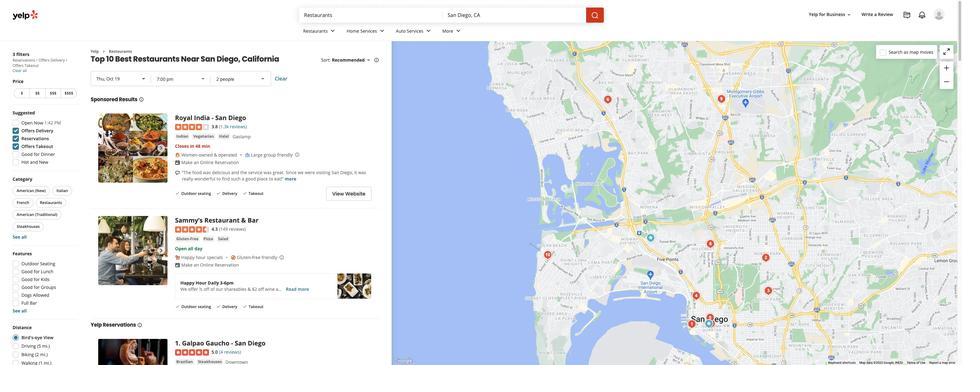 Task type: vqa. For each thing, say whether or not it's contained in the screenshot.
Happy associated with Happy hour specials
yes



Task type: locate. For each thing, give the bounding box(es) containing it.
2 reservation from the top
[[215, 262, 239, 268]]

24 chevron down v2 image inside more link
[[455, 27, 462, 35]]

16 checkmark v2 image down 16 speech v2 icon
[[175, 191, 180, 196]]

owned
[[199, 152, 213, 158]]

16 checkmark v2 image down our
[[216, 305, 221, 310]]

2 none field from the left
[[448, 12, 581, 19]]

see all down full
[[13, 308, 27, 314]]

see up features
[[13, 234, 20, 240]]

and left beer
[[276, 287, 284, 293]]

16 large group friendly v2 image
[[245, 153, 250, 158]]

more
[[285, 176, 296, 182], [298, 287, 309, 293]]

1 16 reservation v2 image from the top
[[175, 160, 180, 165]]

offers down 3 at the top left of the page
[[13, 63, 24, 68]]

mi.) for biking (2 mi.)
[[40, 352, 48, 358]]

0 vertical spatial 16 reservation v2 image
[[175, 160, 180, 165]]

all down full
[[21, 308, 27, 314]]

gluten- up open all day
[[176, 237, 190, 242]]

use
[[920, 361, 925, 365]]

delivery down shareables
[[222, 305, 237, 310]]

pizza button
[[202, 236, 214, 243]]

6pm
[[224, 280, 234, 286]]

steakhouses button down american (traditional) button
[[13, 222, 44, 232]]

0 horizontal spatial 24 chevron down v2 image
[[329, 27, 337, 35]]

a right report
[[939, 361, 941, 365]]

4 good from the top
[[21, 285, 33, 291]]

biking (2 mi.)
[[21, 352, 48, 358]]

0 horizontal spatial more
[[285, 176, 296, 182]]

2 vertical spatial a
[[939, 361, 941, 365]]

vegetarian
[[193, 134, 214, 139]]

2 see all button from the top
[[13, 308, 27, 314]]

india
[[194, 114, 210, 122]]

& up 4.3 (149 reviews)
[[241, 216, 246, 225]]

1 horizontal spatial •
[[66, 58, 67, 63]]

bird's-eye view
[[21, 335, 54, 341]]

&
[[214, 152, 217, 158], [241, 216, 246, 225], [248, 287, 251, 293]]

american (traditional) button
[[13, 210, 61, 220]]

1 horizontal spatial of
[[916, 361, 919, 365]]

0 horizontal spatial to
[[217, 176, 221, 182]]

Find text field
[[304, 12, 438, 19]]

make an online reservation
[[181, 160, 239, 166], [181, 262, 239, 268]]

option group
[[11, 325, 78, 366]]

0 vertical spatial restaurants link
[[298, 23, 342, 41]]

american (new)
[[17, 188, 46, 194]]

1 vertical spatial diego,
[[340, 170, 353, 176]]

16 info v2 image right yelp reservations
[[137, 323, 142, 328]]

group
[[264, 152, 276, 158]]

1 vertical spatial gluten-
[[237, 255, 252, 261]]

1 reservation from the top
[[215, 160, 239, 166]]

american
[[17, 188, 34, 194], [17, 212, 34, 218]]

royal
[[175, 114, 192, 122]]

24 chevron down v2 image right more
[[455, 27, 462, 35]]

suggested
[[13, 110, 35, 116]]

and
[[30, 159, 38, 165], [231, 170, 239, 176], [276, 287, 284, 293]]

as
[[904, 49, 908, 55]]

friendly
[[277, 152, 293, 158], [262, 255, 277, 261]]

2 see from the top
[[13, 308, 20, 314]]

map left error
[[942, 361, 948, 365]]

1 vertical spatial an
[[194, 262, 199, 268]]

0 vertical spatial an
[[194, 160, 199, 166]]

french
[[17, 200, 29, 206]]

for for dinner
[[34, 151, 40, 157]]

0 horizontal spatial 16 info v2 image
[[137, 323, 142, 328]]

next image left closes
[[157, 145, 165, 152]]

outdoor up good for lunch
[[21, 261, 39, 267]]

24 chevron down v2 image for home services
[[378, 27, 386, 35]]

2 horizontal spatial 16 checkmark v2 image
[[242, 191, 247, 196]]

1 horizontal spatial &
[[241, 216, 246, 225]]

1 horizontal spatial view
[[332, 190, 344, 198]]

restaurants link
[[298, 23, 342, 41], [109, 49, 132, 54]]

outdoor seating down offer
[[181, 305, 211, 310]]

and right hot
[[30, 159, 38, 165]]

off right ½
[[204, 287, 209, 293]]

slideshow element
[[98, 114, 167, 183], [98, 216, 167, 286]]

24 chevron down v2 image inside home services link
[[378, 27, 386, 35]]

tyler b. image
[[933, 9, 945, 20]]

- up (4 reviews) link
[[231, 339, 233, 348]]

reviews) up gaslamp
[[230, 124, 247, 130]]

for up good for kids
[[34, 269, 40, 275]]

info icon image
[[295, 152, 300, 157], [295, 152, 300, 157], [279, 255, 284, 260], [279, 255, 284, 260]]

1 horizontal spatial 16 checkmark v2 image
[[216, 191, 221, 196]]

1 vertical spatial friendly
[[262, 255, 277, 261]]

steakhouses button down 5.0
[[197, 359, 223, 365]]

(2
[[35, 352, 39, 358]]

friendly right free
[[262, 255, 277, 261]]

reservation for -
[[215, 160, 239, 166]]

a right write
[[874, 11, 877, 17]]

map region
[[312, 0, 962, 366]]

error
[[949, 361, 956, 365]]

was up wonderful
[[203, 170, 211, 176]]

16 chevron down v2 image
[[366, 58, 371, 63]]

write
[[862, 11, 873, 17]]

good down good for lunch
[[21, 277, 33, 283]]

1 good from the top
[[21, 151, 33, 157]]

recommended button
[[332, 57, 371, 63]]

0 horizontal spatial gluten-
[[176, 237, 190, 242]]

2 make from the top
[[181, 262, 193, 268]]

gluten-free button
[[175, 236, 200, 243]]

ulivo restaurant image
[[542, 249, 554, 262]]

royal india - san diego image
[[703, 318, 715, 331]]

1 vertical spatial bar
[[30, 300, 37, 306]]

1 horizontal spatial gluten-
[[237, 255, 252, 261]]

2 24 chevron down v2 image from the left
[[425, 27, 432, 35]]

next image
[[157, 145, 165, 152], [157, 247, 165, 255]]

closes
[[175, 143, 189, 149]]

1 horizontal spatial open
[[175, 246, 187, 252]]

3.8 star rating image
[[175, 124, 209, 130]]

seating down wonderful
[[198, 191, 211, 197]]

group
[[940, 61, 954, 89], [11, 110, 78, 167], [11, 176, 78, 241], [11, 251, 78, 315]]

search
[[889, 49, 903, 55]]

outdoor down really
[[181, 191, 197, 197]]

reservation for &
[[215, 262, 239, 268]]

1 vertical spatial make
[[181, 262, 193, 268]]

-
[[212, 114, 214, 122], [231, 339, 233, 348]]

0 vertical spatial slideshow element
[[98, 114, 167, 183]]

reviews) for (4 reviews)
[[224, 349, 241, 355]]

to down delicious
[[217, 176, 221, 182]]

0 vertical spatial reservation
[[215, 160, 239, 166]]

0 horizontal spatial 16 checkmark v2 image
[[175, 305, 180, 310]]

more right read
[[298, 287, 309, 293]]

previous image
[[101, 247, 108, 255]]

groups
[[41, 285, 56, 291]]

to left eat!"
[[269, 176, 273, 182]]

1 horizontal spatial was
[[264, 170, 272, 176]]

2 an from the top
[[194, 262, 199, 268]]

& right owned
[[214, 152, 217, 158]]

was up place
[[264, 170, 272, 176]]

1 horizontal spatial more
[[298, 287, 309, 293]]

0 horizontal spatial off
[[204, 287, 209, 293]]

0 vertical spatial gluten-
[[176, 237, 190, 242]]

for down good for lunch
[[34, 277, 40, 283]]

price
[[13, 78, 24, 84]]

2 make an online reservation from the top
[[181, 262, 239, 268]]

1 vertical spatial american
[[17, 212, 34, 218]]

for left business
[[819, 11, 825, 17]]

american inside button
[[17, 188, 34, 194]]

good up dogs
[[21, 285, 33, 291]]

reviews) for (1.3k reviews)
[[230, 124, 247, 130]]

none field near
[[448, 12, 581, 19]]

bhojan griha image
[[645, 232, 657, 245]]

review
[[878, 11, 893, 17]]

for for business
[[819, 11, 825, 17]]

1 was from the left
[[203, 170, 211, 176]]

1 vertical spatial 16 info v2 image
[[137, 323, 142, 328]]

0 vertical spatial steakhouses
[[17, 224, 40, 230]]

sammy's restaurant & bar image
[[98, 216, 167, 286]]

an for sammy's
[[194, 262, 199, 268]]

$$$
[[50, 91, 56, 96]]

16 info v2 image
[[139, 97, 144, 102]]

0 vertical spatial clear
[[13, 68, 22, 73]]

distance
[[13, 325, 32, 331]]

takeout up dinner
[[36, 144, 53, 150]]

2 services from the left
[[407, 28, 423, 34]]

1 horizontal spatial 24 chevron down v2 image
[[455, 27, 462, 35]]

indian link
[[175, 134, 190, 140]]

expand map image
[[943, 48, 950, 55]]

see all button up features
[[13, 234, 27, 240]]

now
[[34, 120, 43, 126]]

happy down open all day
[[181, 255, 195, 261]]

royal india - san diego image
[[98, 114, 167, 183]]

$
[[21, 91, 23, 96]]

2 see all from the top
[[13, 308, 27, 314]]

online down the happy hour specials
[[200, 262, 214, 268]]

2 horizontal spatial was
[[358, 170, 366, 176]]

1 vertical spatial and
[[231, 170, 239, 176]]

0 vertical spatial map
[[910, 49, 919, 55]]

search image
[[591, 12, 599, 19]]

1 horizontal spatial steakhouses
[[198, 359, 222, 365]]

services right auto
[[407, 28, 423, 34]]

1 make an online reservation from the top
[[181, 160, 239, 166]]

- up '3.8' link
[[212, 114, 214, 122]]

slideshow element for royal
[[98, 114, 167, 183]]

1 next image from the top
[[157, 145, 165, 152]]

2 vertical spatial and
[[276, 287, 284, 293]]

3 filters reservations • offers delivery • offers takeout clear all
[[13, 51, 67, 73]]

1 vertical spatial next image
[[157, 247, 165, 255]]

gluten- inside button
[[176, 237, 190, 242]]

see all button
[[13, 234, 27, 240], [13, 308, 27, 314]]

1 see all button from the top
[[13, 234, 27, 240]]

clear up price
[[13, 68, 22, 73]]

1 vertical spatial reservations
[[21, 136, 49, 142]]

restaurants link right 16 chevron right v2 image
[[109, 49, 132, 54]]

view right eye
[[43, 335, 54, 341]]

san up (4 reviews) link
[[235, 339, 246, 348]]

0 horizontal spatial bar
[[30, 300, 37, 306]]

notifications image
[[918, 11, 926, 19]]

1 vertical spatial see all
[[13, 308, 27, 314]]

salad
[[218, 237, 228, 242]]

for inside button
[[819, 11, 825, 17]]

1 an from the top
[[194, 160, 199, 166]]

american down french 'button' on the bottom of page
[[17, 212, 34, 218]]

1 vertical spatial slideshow element
[[98, 216, 167, 286]]

0 vertical spatial reviews)
[[230, 124, 247, 130]]

a inside "link"
[[874, 11, 877, 17]]

0 horizontal spatial none field
[[304, 12, 438, 19]]

24 chevron down v2 image left auto
[[378, 27, 386, 35]]

2 16 reservation v2 image from the top
[[175, 263, 180, 268]]

16 checkmark v2 image
[[216, 191, 221, 196], [175, 305, 180, 310], [242, 305, 247, 310]]

great.
[[273, 170, 285, 176]]

map data ©2023 google, inegi
[[860, 361, 903, 365]]

5 star rating image
[[175, 350, 209, 356]]

24 chevron down v2 image inside auto services link
[[425, 27, 432, 35]]

16 reservation v2 image
[[175, 160, 180, 165], [175, 263, 180, 268]]

top 10 best restaurants near san diego, california
[[91, 54, 279, 64]]

1 vertical spatial -
[[231, 339, 233, 348]]

recommended
[[332, 57, 365, 63]]

1 vertical spatial yelp
[[91, 49, 99, 54]]

0 vertical spatial online
[[200, 160, 214, 166]]

full bar
[[21, 300, 37, 306]]

bar down the dogs allowed
[[30, 300, 37, 306]]

mi.) for driving (5 mi.)
[[42, 343, 50, 349]]

price group
[[13, 78, 78, 99]]

0 horizontal spatial a
[[242, 176, 244, 182]]

halal
[[219, 134, 229, 139]]

restaurants link up sort: on the left
[[298, 23, 342, 41]]

make an online reservation for india
[[181, 160, 239, 166]]

offer
[[188, 287, 198, 293]]

Select a date text field
[[91, 72, 151, 86]]

0 vertical spatial friendly
[[277, 152, 293, 158]]

1 american from the top
[[17, 188, 34, 194]]

a down the
[[242, 176, 244, 182]]

yelp for yelp for business
[[809, 11, 818, 17]]

diego,
[[217, 54, 240, 64], [340, 170, 353, 176]]

0 vertical spatial american
[[17, 188, 34, 194]]

0 vertical spatial diego
[[228, 114, 246, 122]]

reviews) right the (149
[[229, 226, 246, 232]]

open inside group
[[21, 120, 33, 126]]

0 vertical spatial see all
[[13, 234, 27, 240]]

bar right restaurant
[[248, 216, 259, 225]]

delivery up price group
[[51, 58, 65, 63]]

gluten-free friendly
[[237, 255, 277, 261]]

24 chevron down v2 image for more
[[455, 27, 462, 35]]

for down good for kids
[[34, 285, 40, 291]]

1 none field from the left
[[304, 12, 438, 19]]

reviews)
[[230, 124, 247, 130], [229, 226, 246, 232], [224, 349, 241, 355]]

1 vertical spatial map
[[942, 361, 948, 365]]

16 checkmark v2 image for outdoor seating
[[175, 191, 180, 196]]

write a review link
[[859, 9, 896, 20]]

american (traditional)
[[17, 212, 57, 218]]

all inside 3 filters reservations • offers delivery • offers takeout clear all
[[23, 68, 27, 73]]

0 vertical spatial seating
[[198, 191, 211, 197]]

reservation
[[215, 160, 239, 166], [215, 262, 239, 268]]

see all for category
[[13, 234, 27, 240]]

yelp reservations
[[91, 322, 136, 329]]

0 horizontal spatial steakhouses button
[[13, 222, 44, 232]]

a inside "the food was delicious and the service was great. since we were visiting san diego, it was really wonderful to find such a good place to eat!"
[[242, 176, 244, 182]]

clear down california
[[275, 75, 287, 82]]

2 horizontal spatial &
[[248, 287, 251, 293]]

see
[[13, 234, 20, 240], [13, 308, 20, 314]]

make down women-
[[181, 160, 193, 166]]

mi.)
[[42, 343, 50, 349], [40, 352, 48, 358]]

map right as
[[910, 49, 919, 55]]

0 horizontal spatial of
[[211, 287, 215, 293]]

Time field
[[152, 73, 210, 86]]

0 vertical spatial yelp
[[809, 11, 818, 17]]

1 vertical spatial view
[[43, 335, 54, 341]]

1 vertical spatial of
[[916, 361, 919, 365]]

more link
[[437, 23, 467, 41]]

see for features
[[13, 308, 20, 314]]

reservation down the operated
[[215, 160, 239, 166]]

reservation down 16 gluten free v2 icon
[[215, 262, 239, 268]]

good up good for kids
[[21, 269, 33, 275]]

1 vertical spatial open
[[175, 246, 187, 252]]

for down offers takeout
[[34, 151, 40, 157]]

takeout inside group
[[36, 144, 53, 150]]

yelp
[[809, 11, 818, 17], [91, 49, 99, 54], [91, 322, 102, 329]]

all
[[23, 68, 27, 73], [21, 234, 27, 240], [188, 246, 193, 252], [21, 308, 27, 314]]

san up (1.3k
[[215, 114, 227, 122]]

was right it at the top
[[358, 170, 366, 176]]

2 good from the top
[[21, 269, 33, 275]]

make an online reservation down the specials
[[181, 262, 239, 268]]

diego
[[228, 114, 246, 122], [248, 339, 266, 348]]

happy up the we
[[180, 280, 195, 286]]

1 vertical spatial a
[[242, 176, 244, 182]]

good up hot
[[21, 151, 33, 157]]

0 vertical spatial make an online reservation
[[181, 160, 239, 166]]

see up the distance
[[13, 308, 20, 314]]

one door north image
[[760, 252, 772, 264]]

see for category
[[13, 234, 20, 240]]

view left website
[[332, 190, 344, 198]]

delivery down open now 1:42 pm
[[36, 128, 53, 134]]

1 vertical spatial steakhouses
[[198, 359, 222, 365]]

view
[[332, 190, 344, 198], [43, 335, 54, 341]]

1 vertical spatial 16 reservation v2 image
[[175, 263, 180, 268]]

1 horizontal spatial none field
[[448, 12, 581, 19]]

see all
[[13, 234, 27, 240], [13, 308, 27, 314]]

3 good from the top
[[21, 277, 33, 283]]

24 chevron down v2 image right the auto services
[[425, 27, 432, 35]]

2 slideshow element from the top
[[98, 216, 167, 286]]

1 horizontal spatial to
[[269, 176, 273, 182]]

good for dinner
[[21, 151, 55, 157]]

see all button for category
[[13, 234, 27, 240]]

diego, left it at the top
[[340, 170, 353, 176]]

2 american from the top
[[17, 212, 34, 218]]

2 next image from the top
[[157, 247, 165, 255]]

steakhouses for the topmost steakhouses button
[[17, 224, 40, 230]]

our
[[216, 287, 223, 293]]

24 chevron down v2 image
[[378, 27, 386, 35], [425, 27, 432, 35]]

more down since
[[285, 176, 296, 182]]

4.3 star rating image
[[175, 227, 209, 233]]

16 info v2 image
[[374, 58, 379, 63], [137, 323, 142, 328]]

map
[[910, 49, 919, 55], [942, 361, 948, 365]]

$ button
[[14, 88, 30, 98]]

1 horizontal spatial a
[[874, 11, 877, 17]]

1 24 chevron down v2 image from the left
[[329, 27, 337, 35]]

yelp link
[[91, 49, 99, 54]]

$$ button
[[30, 88, 45, 98]]

good for good for groups
[[21, 285, 33, 291]]

0 vertical spatial reservations
[[13, 58, 35, 63]]

see all up features
[[13, 234, 27, 240]]

1 make from the top
[[181, 160, 193, 166]]

1 off from the left
[[204, 287, 209, 293]]

mi.) right (5
[[42, 343, 50, 349]]

reviews) up downtown
[[224, 349, 241, 355]]

0 vertical spatial -
[[212, 114, 214, 122]]

.
[[179, 339, 180, 348]]

diego up downtown
[[248, 339, 266, 348]]

map for error
[[942, 361, 948, 365]]

0 horizontal spatial open
[[21, 120, 33, 126]]

1 horizontal spatial diego
[[248, 339, 266, 348]]

indian
[[176, 134, 188, 139]]

american inside button
[[17, 212, 34, 218]]

diego up (1.3k reviews) link at the top of the page
[[228, 114, 246, 122]]

restaurants inside business categories element
[[303, 28, 328, 34]]

1 services from the left
[[360, 28, 377, 34]]

None search field
[[299, 8, 605, 23]]

an down hour
[[194, 262, 199, 268]]

0 horizontal spatial restaurants link
[[109, 49, 132, 54]]

friendly right group
[[277, 152, 293, 158]]

for for kids
[[34, 277, 40, 283]]

1 see from the top
[[13, 234, 20, 240]]

and inside "the food was delicious and the service was great. since we were visiting san diego, it was really wonderful to find such a good place to eat!"
[[231, 170, 239, 176]]

16 checkmark v2 image
[[175, 191, 180, 196], [242, 191, 247, 196], [216, 305, 221, 310]]

0 vertical spatial 16 info v2 image
[[374, 58, 379, 63]]

off right $2 on the left
[[258, 287, 264, 293]]

24 chevron down v2 image
[[329, 27, 337, 35], [455, 27, 462, 35]]

dinner
[[41, 151, 55, 157]]

2 off from the left
[[258, 287, 264, 293]]

all up price
[[23, 68, 27, 73]]

1 see all from the top
[[13, 234, 27, 240]]

outdoor seating down really
[[181, 191, 211, 197]]

read more
[[286, 287, 309, 293]]

takeout inside 3 filters reservations • offers delivery • offers takeout clear all
[[25, 63, 39, 68]]

san inside "the food was delicious and the service was great. since we were visiting san diego, it was really wonderful to find such a good place to eat!"
[[332, 170, 339, 176]]

0 vertical spatial outdoor seating
[[181, 191, 211, 197]]

None field
[[304, 12, 438, 19], [448, 12, 581, 19]]

2 vertical spatial reviews)
[[224, 349, 241, 355]]

yelp inside button
[[809, 11, 818, 17]]

sammy's restaurant & bar link
[[175, 216, 259, 225]]

1 vertical spatial outdoor seating
[[181, 305, 211, 310]]

1 24 chevron down v2 image from the left
[[378, 27, 386, 35]]

outdoor down offer
[[181, 305, 197, 310]]

0 vertical spatial bar
[[248, 216, 259, 225]]

mi.) right the (2
[[40, 352, 48, 358]]

of left use
[[916, 361, 919, 365]]

see all button down full
[[13, 308, 27, 314]]

yelp for yelp link
[[91, 49, 99, 54]]

1 slideshow element from the top
[[98, 114, 167, 183]]

steakhouses down american (traditional) button
[[17, 224, 40, 230]]

1 • from the left
[[36, 58, 38, 63]]

2 24 chevron down v2 image from the left
[[455, 27, 462, 35]]

0 vertical spatial more
[[285, 176, 296, 182]]

previous image
[[101, 145, 108, 152]]

2 online from the top
[[200, 262, 214, 268]]

an down women-
[[194, 160, 199, 166]]

delivery
[[51, 58, 65, 63], [36, 128, 53, 134], [222, 191, 237, 197], [222, 305, 237, 310]]

steakhouses for the right steakhouses button
[[198, 359, 222, 365]]

new
[[39, 159, 48, 165]]

american down the category
[[17, 188, 34, 194]]

0 vertical spatial diego,
[[217, 54, 240, 64]]

indian button
[[175, 134, 190, 140]]

0 vertical spatial &
[[214, 152, 217, 158]]

16 gluten free v2 image
[[231, 255, 236, 260]]

open down suggested
[[21, 120, 33, 126]]

1 horizontal spatial off
[[258, 287, 264, 293]]

we
[[180, 287, 187, 293]]

0 vertical spatial mi.)
[[42, 343, 50, 349]]

1 online from the top
[[200, 160, 214, 166]]



Task type: describe. For each thing, give the bounding box(es) containing it.
1 horizontal spatial 16 info v2 image
[[374, 58, 379, 63]]

google,
[[884, 361, 894, 365]]

& for owned
[[214, 152, 217, 158]]

it
[[354, 170, 357, 176]]

shareables
[[224, 287, 247, 293]]

women-owned & operated
[[181, 152, 237, 158]]

for for groups
[[34, 285, 40, 291]]

next image for royal
[[157, 145, 165, 152]]

write a review
[[862, 11, 893, 17]]

16 chevron down v2 image
[[847, 12, 852, 17]]

3 was from the left
[[358, 170, 366, 176]]

view inside view website link
[[332, 190, 344, 198]]

yelp for yelp reservations
[[91, 322, 102, 329]]

see all for features
[[13, 308, 27, 314]]

(4
[[219, 349, 223, 355]]

3-
[[220, 280, 224, 286]]

for for lunch
[[34, 269, 40, 275]]

open for open now 1:42 pm
[[21, 120, 33, 126]]

read
[[286, 287, 297, 293]]

beer
[[285, 287, 294, 293]]

business categories element
[[298, 23, 945, 41]]

16 checkmark v2 image for delivery
[[216, 191, 221, 196]]

takeout down good
[[249, 191, 263, 197]]

delivery inside 3 filters reservations • offers delivery • offers takeout clear all
[[51, 58, 65, 63]]

salad button
[[217, 236, 230, 243]]

french button
[[13, 198, 33, 208]]

open now 1:42 pm
[[21, 120, 61, 126]]

2 vertical spatial &
[[248, 287, 251, 293]]

hot and new
[[21, 159, 48, 165]]

restaurants inside button
[[40, 200, 62, 206]]

all left day
[[188, 246, 193, 252]]

"the
[[182, 170, 191, 176]]

group containing features
[[11, 251, 78, 315]]

report a map error
[[929, 361, 956, 365]]

offers takeout
[[21, 144, 53, 150]]

1 vertical spatial more
[[298, 287, 309, 293]]

open all day
[[175, 246, 202, 252]]

3.8 link
[[212, 123, 218, 130]]

(1.3k reviews) link
[[219, 123, 247, 130]]

4.3 (149 reviews)
[[212, 226, 246, 232]]

2 horizontal spatial and
[[276, 287, 284, 293]]

roma mia image
[[704, 312, 717, 325]]

slideshow element for sammy's
[[98, 216, 167, 286]]

parma cucina italiana image
[[704, 238, 717, 251]]

$$
[[35, 91, 40, 96]]

(149
[[219, 226, 228, 232]]

zoom out image
[[943, 78, 950, 86]]

google image
[[393, 357, 414, 366]]

1 vertical spatial restaurants link
[[109, 49, 132, 54]]

more
[[442, 28, 453, 34]]

royal india - san diego link
[[175, 114, 246, 122]]

online for india
[[200, 160, 214, 166]]

american (new) button
[[13, 186, 50, 196]]

yelp for business
[[809, 11, 845, 17]]

5.0 link
[[212, 349, 218, 356]]

chef jun image
[[602, 94, 614, 106]]

1 horizontal spatial restaurants link
[[298, 23, 342, 41]]

food
[[192, 170, 202, 176]]

full
[[21, 300, 29, 306]]

none field find
[[304, 12, 438, 19]]

happy hour specials
[[181, 255, 223, 261]]

½
[[199, 287, 203, 293]]

see all button for features
[[13, 308, 27, 314]]

16 checkmark v2 image for takeout
[[242, 191, 247, 196]]

16 checkmark v2 image for delivery
[[216, 305, 221, 310]]

16 speech v2 image
[[175, 171, 180, 176]]

moves
[[920, 49, 933, 55]]

diego, inside "the food was delicious and the service was great. since we were visiting san diego, it was really wonderful to find such a good place to eat!"
[[340, 170, 353, 176]]

clear inside 3 filters reservations • offers delivery • offers takeout clear all
[[13, 68, 22, 73]]

offers down "now"
[[21, 128, 35, 134]]

italian
[[56, 188, 68, 194]]

16 reservation v2 image for sammy's
[[175, 263, 180, 268]]

home services
[[347, 28, 377, 34]]

piacere mio - south park image
[[762, 285, 775, 298]]

view website
[[332, 190, 365, 198]]

pm
[[54, 120, 61, 126]]

1 outdoor seating from the top
[[181, 191, 211, 197]]

such
[[231, 176, 241, 182]]

sponsored
[[91, 96, 118, 103]]

friendly for royal india - san diego
[[277, 152, 293, 158]]

good for good for lunch
[[21, 269, 33, 275]]

2 • from the left
[[66, 58, 67, 63]]

we offer ½ off of our shareables & $2 off wine and beer glasses
[[180, 287, 310, 293]]

16 chevron right v2 image
[[101, 49, 106, 54]]

report
[[929, 361, 939, 365]]

gluten- for free
[[237, 255, 252, 261]]

eye
[[35, 335, 42, 341]]

1 seating from the top
[[198, 191, 211, 197]]

make for royal
[[181, 160, 193, 166]]

shortcuts
[[842, 361, 856, 365]]

2 vertical spatial outdoor
[[181, 305, 197, 310]]

group containing category
[[11, 176, 78, 241]]

happy for happy hour daily 3-6pm
[[180, 280, 195, 286]]

offers up price group
[[39, 58, 50, 63]]

24 chevron down v2 image for restaurants
[[329, 27, 337, 35]]

italian button
[[52, 186, 72, 196]]

search as map moves
[[889, 49, 933, 55]]

wonderful
[[194, 176, 215, 182]]

0 vertical spatial and
[[30, 159, 38, 165]]

delivery down find
[[222, 191, 237, 197]]

1
[[175, 339, 179, 348]]

takeout down $2 on the left
[[249, 305, 263, 310]]

0 horizontal spatial diego,
[[217, 54, 240, 64]]

good for groups
[[21, 285, 56, 291]]

all up features
[[21, 234, 27, 240]]

top
[[91, 54, 105, 64]]

results
[[119, 96, 137, 103]]

1:42
[[44, 120, 53, 126]]

auto
[[396, 28, 406, 34]]

san right near
[[201, 54, 215, 64]]

friendly for sammy's restaurant & bar
[[262, 255, 277, 261]]

16 checkmark v2 image for outdoor seating
[[175, 305, 180, 310]]

16 women owned v2 image
[[175, 153, 180, 158]]

1 vertical spatial reviews)
[[229, 226, 246, 232]]

american for american (new)
[[17, 188, 34, 194]]

1 horizontal spatial -
[[231, 339, 233, 348]]

more link
[[285, 176, 296, 182]]

gluten-free link
[[175, 236, 200, 243]]

harmony cuisine 2b1 image
[[715, 93, 728, 105]]

(1.3k
[[219, 124, 229, 130]]

best
[[115, 54, 132, 64]]

map for moves
[[910, 49, 919, 55]]

offers up the good for dinner
[[21, 144, 35, 150]]

24 chevron down v2 image for auto services
[[425, 27, 432, 35]]

0 horizontal spatial diego
[[228, 114, 246, 122]]

1 vertical spatial outdoor
[[21, 261, 39, 267]]

reservations inside 3 filters reservations • offers delivery • offers takeout clear all
[[13, 58, 35, 63]]

dogs allowed
[[21, 292, 49, 298]]

driving
[[21, 343, 36, 349]]

1 to from the left
[[217, 176, 221, 182]]

zoom in image
[[943, 64, 950, 72]]

happy for happy hour specials
[[181, 255, 195, 261]]

0 vertical spatial steakhouses button
[[13, 222, 44, 232]]

downtown
[[226, 359, 248, 365]]

5.0
[[212, 349, 218, 355]]

american for american (traditional)
[[17, 212, 34, 218]]

2 vertical spatial reservations
[[103, 322, 136, 329]]

large group friendly
[[251, 152, 293, 158]]

16 reservation v2 image for royal
[[175, 160, 180, 165]]

1 vertical spatial diego
[[248, 339, 266, 348]]

havana 1920 image
[[705, 318, 718, 331]]

Cover field
[[211, 73, 270, 86]]

next image for sammy's
[[157, 247, 165, 255]]

16 happy hour specials v2 image
[[175, 255, 180, 260]]

$2
[[252, 287, 257, 293]]

online for restaurant
[[200, 262, 214, 268]]

option group containing distance
[[11, 325, 78, 366]]

Near text field
[[448, 12, 581, 19]]

a for write
[[874, 11, 877, 17]]

sammy's restaurant & bar
[[175, 216, 259, 225]]

$$$$ button
[[61, 88, 77, 98]]

2 seating from the top
[[198, 305, 211, 310]]

an for royal
[[194, 160, 199, 166]]

& for restaurant
[[241, 216, 246, 225]]

dogs
[[21, 292, 32, 298]]

offers delivery
[[21, 128, 53, 134]]

report a map error link
[[929, 361, 956, 365]]

services for auto services
[[407, 28, 423, 34]]

1 horizontal spatial bar
[[248, 216, 259, 225]]

happy hour daily 3-6pm
[[180, 280, 234, 286]]

0 vertical spatial outdoor
[[181, 191, 197, 197]]

make for sammy's
[[181, 262, 193, 268]]

1 vertical spatial clear
[[275, 75, 287, 82]]

biking
[[21, 352, 34, 358]]

the
[[240, 170, 247, 176]]

make an online reservation for restaurant
[[181, 262, 239, 268]]

2 outdoor seating from the top
[[181, 305, 211, 310]]

sponsored results
[[91, 96, 137, 103]]

good for good for dinner
[[21, 151, 33, 157]]

keyboard shortcuts
[[828, 361, 856, 365]]

open for open all day
[[175, 246, 187, 252]]

galpao
[[182, 339, 204, 348]]

2 was from the left
[[264, 170, 272, 176]]

gluten- for free
[[176, 237, 190, 242]]

gaslamp
[[233, 134, 251, 140]]

map
[[860, 361, 866, 365]]

services for home services
[[360, 28, 377, 34]]

user actions element
[[804, 8, 954, 47]]

©2023
[[874, 361, 883, 365]]

group containing suggested
[[11, 110, 78, 167]]

galpao gaucho - san diego image
[[686, 318, 698, 331]]

0 vertical spatial of
[[211, 287, 215, 293]]

16 checkmark v2 image for takeout
[[242, 305, 247, 310]]

ristorante illando image
[[690, 290, 703, 303]]

allowed
[[33, 292, 49, 298]]

specials
[[207, 255, 223, 261]]

california
[[242, 54, 279, 64]]

2 to from the left
[[269, 176, 273, 182]]

yelp for business button
[[806, 9, 854, 20]]

good
[[245, 176, 256, 182]]

projects image
[[903, 11, 911, 19]]

10
[[106, 54, 114, 64]]

(4 reviews)
[[219, 349, 241, 355]]

1 horizontal spatial steakhouses button
[[197, 359, 223, 365]]

good for good for kids
[[21, 277, 33, 283]]

place
[[257, 176, 268, 182]]

lunch
[[41, 269, 53, 275]]

a for report
[[939, 361, 941, 365]]



